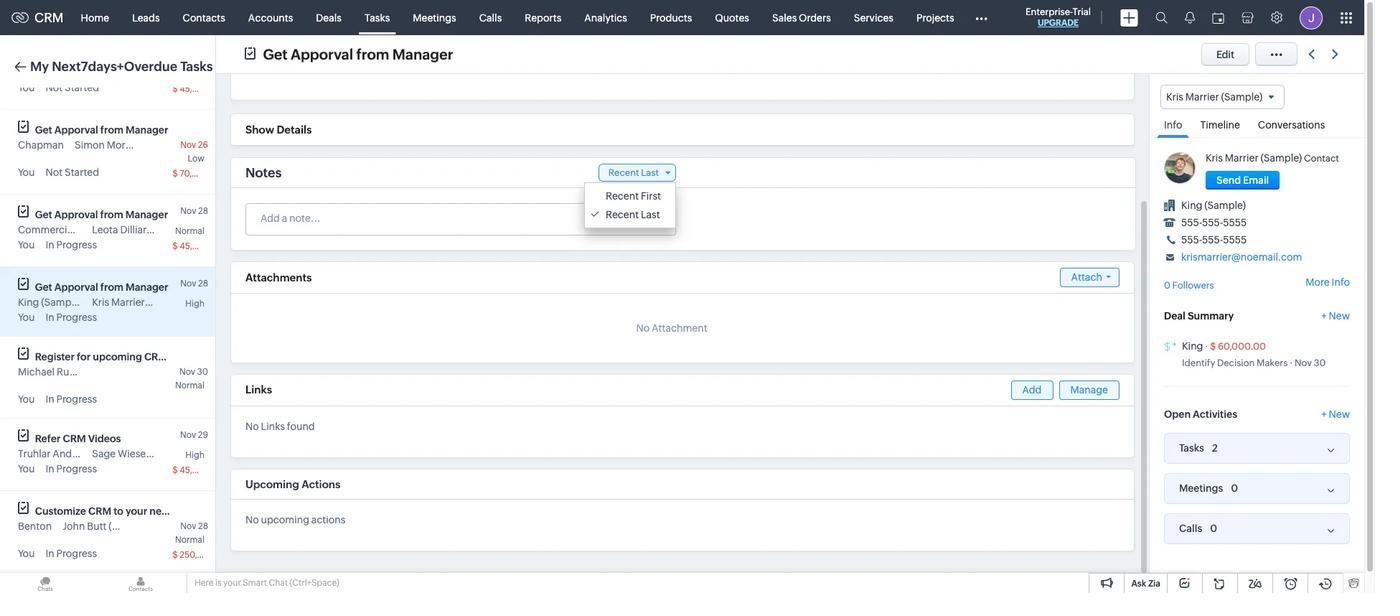 Task type: locate. For each thing, give the bounding box(es) containing it.
0 vertical spatial recent
[[609, 167, 639, 178]]

task
[[296, 63, 317, 75]]

1 horizontal spatial 30
[[1314, 357, 1326, 368]]

truhlar down refer at bottom left
[[18, 448, 51, 460]]

5555 down king (sample) link
[[1224, 217, 1247, 228]]

your
[[126, 505, 147, 517], [223, 578, 241, 588]]

kris up info 'link' at the right of page
[[1167, 91, 1184, 103]]

videos
[[88, 433, 121, 444]]

0 horizontal spatial calls
[[479, 12, 502, 23]]

high for kris marrier (sample)
[[185, 299, 205, 309]]

not down chapman
[[46, 167, 63, 178]]

crm inside customize crm to your needs nov 28
[[88, 505, 111, 517]]

michael
[[18, 366, 55, 378]]

2 progress from the top
[[56, 312, 97, 323]]

2 vertical spatial no
[[246, 514, 259, 526]]

crm up butt
[[88, 505, 111, 517]]

(sample) inside michael ruta (sample) normal
[[80, 366, 122, 378]]

high down nov 29
[[185, 450, 205, 460]]

in up chats image
[[46, 548, 54, 559]]

kris marrier (sample) link
[[1206, 152, 1303, 164]]

1 vertical spatial 5555
[[1224, 234, 1247, 246]]

no upcoming actions
[[246, 514, 346, 526]]

0 vertical spatial apporval
[[291, 46, 353, 62]]

recent
[[609, 167, 639, 178], [606, 190, 639, 202], [606, 209, 639, 220]]

more info link
[[1306, 277, 1351, 288]]

products
[[650, 12, 692, 23]]

kris down 'timeline'
[[1206, 152, 1223, 164]]

0 vertical spatial meetings
[[413, 12, 456, 23]]

1 vertical spatial recent last
[[606, 209, 660, 220]]

get apporval from manager down leota
[[35, 281, 168, 293]]

1 28 from the top
[[198, 206, 208, 216]]

0 vertical spatial your
[[126, 505, 147, 517]]

show details link
[[246, 123, 312, 136]]

not started
[[46, 82, 99, 93], [46, 167, 99, 178]]

get up chapman
[[35, 124, 52, 136]]

kris marrier (sample) up timeline link
[[1167, 91, 1263, 103]]

$ down leota dilliard (sample)
[[172, 241, 178, 251]]

calendar image
[[1213, 12, 1225, 23]]

0 vertical spatial tasks
[[365, 12, 390, 23]]

0 horizontal spatial king (sample)
[[18, 297, 83, 308]]

get apporval from manager nov 26
[[35, 124, 208, 150]]

Add a note... field
[[246, 211, 675, 225]]

$
[[172, 84, 178, 94], [172, 169, 178, 179], [172, 241, 178, 251], [1211, 341, 1217, 352], [172, 465, 178, 475], [172, 550, 178, 560]]

1 vertical spatial +
[[1322, 408, 1327, 420]]

in up the register
[[46, 312, 54, 323]]

1 vertical spatial nov 28
[[180, 279, 208, 289]]

tasks right the 'deals' link
[[365, 12, 390, 23]]

None button
[[1206, 171, 1280, 190]]

1 horizontal spatial king (sample)
[[1182, 200, 1246, 211]]

4 you from the top
[[18, 312, 35, 323]]

projects link
[[905, 0, 966, 35]]

0 horizontal spatial tasks
[[180, 59, 213, 74]]

nov 28 for leota dilliard (sample)
[[180, 206, 208, 216]]

2 you from the top
[[18, 167, 35, 178]]

in progress down ruta
[[46, 393, 97, 405]]

king
[[1182, 200, 1203, 211], [18, 297, 39, 308], [1183, 340, 1204, 352]]

in for approval
[[46, 239, 54, 251]]

in
[[46, 239, 54, 251], [46, 312, 54, 323], [46, 393, 54, 405], [46, 463, 54, 475], [46, 548, 54, 559]]

1 vertical spatial meetings
[[1180, 483, 1224, 494]]

0 vertical spatial no
[[636, 322, 650, 334]]

1 horizontal spatial simon
[[412, 64, 442, 76]]

deal summary
[[1165, 310, 1234, 321]]

in progress up for
[[46, 312, 97, 323]]

(sample) down to
[[109, 521, 150, 532]]

0 horizontal spatial truhlar
[[18, 448, 51, 460]]

customize crm to your needs nov 28
[[35, 505, 208, 531]]

1 horizontal spatial tasks
[[365, 12, 390, 23]]

in down commercial
[[46, 239, 54, 251]]

links up no links found
[[246, 383, 272, 396]]

0 horizontal spatial ·
[[1206, 341, 1209, 352]]

create menu element
[[1112, 0, 1147, 35]]

edit
[[1217, 48, 1235, 60]]

$ for get apporval from manager
[[172, 169, 178, 179]]

webinars
[[170, 351, 215, 363]]

no for attachments
[[636, 322, 650, 334]]

1 vertical spatial no
[[246, 421, 259, 432]]

benton
[[18, 521, 52, 532]]

0 vertical spatial +
[[1322, 310, 1327, 321]]

1 horizontal spatial info
[[1332, 277, 1351, 288]]

progress for (sample)
[[56, 312, 97, 323]]

1 new from the top
[[1329, 310, 1351, 321]]

0 vertical spatial high
[[185, 299, 205, 309]]

5 progress from the top
[[56, 548, 97, 559]]

$ 45,000.00 for refer crm videos
[[172, 465, 224, 475]]

2 not from the top
[[46, 167, 63, 178]]

0 vertical spatial marrier
[[1186, 91, 1220, 103]]

upcoming down upcoming actions at the bottom of page
[[261, 514, 309, 526]]

1 not started from the top
[[46, 82, 99, 93]]

1 vertical spatial calls
[[1180, 523, 1203, 534]]

no down upcoming
[[246, 514, 259, 526]]

1 + from the top
[[1322, 310, 1327, 321]]

2 vertical spatial king
[[1183, 340, 1204, 352]]

0 for meetings
[[1232, 482, 1239, 494]]

2 truhlar from the left
[[74, 448, 107, 460]]

you down the benton
[[18, 548, 35, 559]]

1 horizontal spatial kris
[[1167, 91, 1184, 103]]

1 not from the top
[[46, 82, 63, 93]]

1 normal from the top
[[175, 226, 205, 236]]

2 in from the top
[[46, 312, 54, 323]]

nov inside get apporval from manager nov 26
[[180, 140, 196, 150]]

1 vertical spatial ·
[[1290, 357, 1293, 368]]

you down commercial
[[18, 239, 35, 251]]

you down chapman
[[18, 167, 35, 178]]

apporval up chapman
[[54, 124, 98, 136]]

2 28 from the top
[[198, 279, 208, 289]]

last up first
[[641, 167, 659, 178]]

info
[[1165, 119, 1183, 131], [1332, 277, 1351, 288]]

0 vertical spatial 28
[[198, 206, 208, 216]]

0 horizontal spatial upcoming
[[93, 351, 142, 363]]

recent last up recent first
[[609, 167, 659, 178]]

no for links
[[246, 421, 259, 432]]

1 + new from the top
[[1322, 310, 1351, 321]]

marrier down 'timeline'
[[1225, 152, 1259, 164]]

0 vertical spatial king (sample)
[[1182, 200, 1246, 211]]

progress down the john
[[56, 548, 97, 559]]

1 horizontal spatial upcoming
[[261, 514, 309, 526]]

· right king link
[[1206, 341, 1209, 352]]

recent first
[[606, 190, 661, 202]]

2 vertical spatial 28
[[198, 521, 208, 531]]

progress up for
[[56, 312, 97, 323]]

1 vertical spatial not started
[[46, 167, 99, 178]]

crm left the "webinars"
[[144, 351, 167, 363]]

kris marrier (sample) contact
[[1206, 152, 1340, 164]]

1 vertical spatial 555-555-5555
[[1182, 234, 1247, 246]]

nov left 26
[[180, 140, 196, 150]]

1 vertical spatial 0
[[1232, 482, 1239, 494]]

deals
[[316, 12, 342, 23]]

0 vertical spatial nov 28
[[180, 206, 208, 216]]

smart
[[243, 578, 267, 588]]

add
[[1023, 384, 1042, 396]]

info left 'timeline'
[[1165, 119, 1183, 131]]

1 you from the top
[[18, 82, 35, 93]]

upcoming up michael ruta (sample) normal
[[93, 351, 142, 363]]

nov down the "webinars"
[[179, 367, 195, 377]]

1 vertical spatial apporval
[[54, 124, 98, 136]]

3 $ 45,000.00 from the top
[[172, 465, 224, 475]]

6 you from the top
[[18, 463, 35, 475]]

nov down leota dilliard (sample)
[[180, 279, 196, 289]]

2 vertical spatial 45,000.00
[[180, 465, 224, 475]]

king up krismarrier@noemail.com
[[1182, 200, 1203, 211]]

555-555-5555
[[1182, 217, 1247, 228], [1182, 234, 1247, 246]]

0 horizontal spatial info
[[1165, 119, 1183, 131]]

0 vertical spatial started
[[65, 82, 99, 93]]

approval
[[54, 209, 98, 220]]

0 horizontal spatial 30
[[197, 367, 208, 377]]

simon right jacob
[[412, 64, 442, 76]]

recent last down recent first
[[606, 209, 660, 220]]

search element
[[1147, 0, 1177, 35]]

services
[[854, 12, 894, 23]]

no left found
[[246, 421, 259, 432]]

2 in progress from the top
[[46, 312, 97, 323]]

0 vertical spatial not
[[46, 82, 63, 93]]

you down "michael"
[[18, 393, 35, 405]]

1 vertical spatial your
[[223, 578, 241, 588]]

0 horizontal spatial your
[[126, 505, 147, 517]]

conversations link
[[1251, 109, 1333, 137]]

3 28 from the top
[[198, 521, 208, 531]]

1 vertical spatial kris marrier (sample)
[[92, 297, 188, 308]]

from
[[356, 46, 389, 62], [100, 124, 124, 136], [100, 209, 123, 220], [100, 281, 124, 293]]

4 in progress from the top
[[46, 463, 97, 475]]

45,000.00 up 26
[[180, 84, 224, 94]]

$ down my next7days+overdue tasks
[[172, 84, 178, 94]]

1 vertical spatial tasks
[[180, 59, 213, 74]]

1 high from the top
[[185, 299, 205, 309]]

you down truhlar and truhlar attys
[[18, 463, 35, 475]]

signals image
[[1185, 11, 1195, 24]]

tasks link
[[353, 0, 402, 35]]

1 vertical spatial 28
[[198, 279, 208, 289]]

wieser
[[118, 448, 150, 460]]

Kris Marrier (Sample) field
[[1161, 85, 1285, 109]]

activities
[[1193, 408, 1238, 420]]

2 vertical spatial $ 45,000.00
[[172, 465, 224, 475]]

apporval down press
[[54, 281, 98, 293]]

register
[[35, 351, 75, 363]]

deals link
[[305, 0, 353, 35]]

1 vertical spatial normal
[[175, 381, 205, 391]]

(sample) up krismarrier@noemail.com link
[[1205, 200, 1246, 211]]

nov up $ 250,000.00
[[180, 521, 196, 531]]

2 horizontal spatial 0
[[1232, 482, 1239, 494]]

0 vertical spatial kris
[[1167, 91, 1184, 103]]

$ 45,000.00 up 26
[[172, 84, 224, 94]]

upcoming
[[93, 351, 142, 363], [261, 514, 309, 526]]

7 you from the top
[[18, 548, 35, 559]]

0 horizontal spatial kris marrier (sample)
[[92, 297, 188, 308]]

2 high from the top
[[185, 450, 205, 460]]

king up the identify
[[1183, 340, 1204, 352]]

+
[[1322, 310, 1327, 321], [1322, 408, 1327, 420]]

refer
[[35, 433, 61, 444]]

2 vertical spatial apporval
[[54, 281, 98, 293]]

0
[[1165, 280, 1171, 291], [1232, 482, 1239, 494], [1211, 522, 1218, 534]]

you down my
[[18, 82, 35, 93]]

kris up register for upcoming crm webinars nov 30
[[92, 297, 109, 308]]

not down my
[[46, 82, 63, 93]]

Other Modules field
[[966, 6, 997, 29]]

(sample) down for
[[80, 366, 122, 378]]

in progress for and
[[46, 463, 97, 475]]

recent down recent first
[[606, 209, 639, 220]]

3 in progress from the top
[[46, 393, 97, 405]]

1 vertical spatial high
[[185, 450, 205, 460]]

manager up simon morasca (sample)
[[126, 124, 168, 136]]

0 horizontal spatial get apporval from manager
[[35, 281, 168, 293]]

1 nov 28 from the top
[[180, 206, 208, 216]]

1 555-555-5555 from the top
[[1182, 217, 1247, 228]]

2 vertical spatial normal
[[175, 535, 205, 545]]

0 vertical spatial $ 45,000.00
[[172, 84, 224, 94]]

2 45,000.00 from the top
[[180, 241, 224, 251]]

sage wieser (sample)
[[92, 448, 193, 460]]

0 vertical spatial 45,000.00
[[180, 84, 224, 94]]

not started down chapman
[[46, 167, 99, 178]]

progress for press
[[56, 239, 97, 251]]

4 progress from the top
[[56, 463, 97, 475]]

1 vertical spatial info
[[1332, 277, 1351, 288]]

and
[[53, 448, 72, 460]]

kris marrier (sample) up register for upcoming crm webinars nov 30
[[92, 297, 188, 308]]

no left the attachment
[[636, 322, 650, 334]]

0 vertical spatial get apporval from manager
[[263, 46, 453, 62]]

leota
[[92, 224, 118, 235]]

1 horizontal spatial your
[[223, 578, 241, 588]]

identify
[[1183, 357, 1216, 368]]

3 45,000.00 from the top
[[180, 465, 224, 475]]

2 not started from the top
[[46, 167, 99, 178]]

1 vertical spatial kris
[[1206, 152, 1223, 164]]

from up morasca
[[100, 124, 124, 136]]

0 vertical spatial 555-555-5555
[[1182, 217, 1247, 228]]

0 vertical spatial kris marrier (sample)
[[1167, 91, 1263, 103]]

3 you from the top
[[18, 239, 35, 251]]

0 vertical spatial upcoming
[[93, 351, 142, 363]]

progress down press
[[56, 239, 97, 251]]

attys
[[109, 448, 133, 460]]

4 in from the top
[[46, 463, 54, 475]]

you up "michael"
[[18, 312, 35, 323]]

0 horizontal spatial simon
[[75, 139, 105, 151]]

progress down ruta
[[56, 393, 97, 405]]

you
[[18, 82, 35, 93], [18, 167, 35, 178], [18, 239, 35, 251], [18, 312, 35, 323], [18, 393, 35, 405], [18, 463, 35, 475], [18, 548, 35, 559]]

1 started from the top
[[65, 82, 99, 93]]

profile image
[[1300, 6, 1323, 29]]

tasks
[[365, 12, 390, 23], [180, 59, 213, 74], [1180, 442, 1205, 454]]

45,000.00 for get approval from manager
[[180, 241, 224, 251]]

nov down $ 70,000.00
[[180, 206, 196, 216]]

info link
[[1157, 109, 1190, 138]]

normal down the "webinars"
[[175, 381, 205, 391]]

(sample) down conversations in the top of the page
[[1261, 152, 1303, 164]]

0 vertical spatial recent last
[[609, 167, 659, 178]]

$ for get approval from manager
[[172, 241, 178, 251]]

1 horizontal spatial marrier
[[1186, 91, 1220, 103]]

0 vertical spatial simon
[[412, 64, 442, 76]]

simon left morasca
[[75, 139, 105, 151]]

1 vertical spatial new
[[1329, 408, 1351, 420]]

manager up leota dilliard (sample)
[[126, 209, 168, 220]]

5 in from the top
[[46, 548, 54, 559]]

get inside get apporval from manager nov 26
[[35, 124, 52, 136]]

leads
[[132, 12, 160, 23]]

0 vertical spatial 5555
[[1224, 217, 1247, 228]]

attach
[[1072, 271, 1103, 283]]

70,000.00
[[180, 169, 223, 179]]

tasks left 2
[[1180, 442, 1205, 454]]

1 vertical spatial king (sample)
[[18, 297, 83, 308]]

2 started from the top
[[65, 167, 99, 178]]

your right to
[[126, 505, 147, 517]]

555-555-5555 down king (sample) link
[[1182, 217, 1247, 228]]

in progress down the john
[[46, 548, 97, 559]]

marrier inside field
[[1186, 91, 1220, 103]]

$ left 70,000.00
[[172, 169, 178, 179]]

250,000.00
[[180, 550, 228, 560]]

$ down sage wieser (sample)
[[172, 465, 178, 475]]

1 truhlar from the left
[[18, 448, 51, 460]]

3 progress from the top
[[56, 393, 97, 405]]

2 nov 28 from the top
[[180, 279, 208, 289]]

crm
[[34, 10, 64, 25], [144, 351, 167, 363], [63, 433, 86, 444], [88, 505, 111, 517]]

2 vertical spatial kris
[[92, 297, 109, 308]]

info right more
[[1332, 277, 1351, 288]]

is
[[215, 578, 222, 588]]

customize
[[35, 505, 86, 517]]

for
[[77, 351, 91, 363]]

king (sample) up krismarrier@noemail.com link
[[1182, 200, 1246, 211]]

1 in progress from the top
[[46, 239, 97, 251]]

1 horizontal spatial 0
[[1211, 522, 1218, 534]]

1 vertical spatial simon
[[75, 139, 105, 151]]

started
[[65, 82, 99, 93], [65, 167, 99, 178]]

1 horizontal spatial kris marrier (sample)
[[1167, 91, 1263, 103]]

progress for and
[[56, 463, 97, 475]]

add link
[[1011, 381, 1054, 400]]

2 vertical spatial tasks
[[1180, 442, 1205, 454]]

1 progress from the top
[[56, 239, 97, 251]]

0 vertical spatial calls
[[479, 12, 502, 23]]

from up leota
[[100, 209, 123, 220]]

attachment
[[652, 322, 708, 334]]

(sample) up low
[[149, 139, 190, 151]]

1 horizontal spatial truhlar
[[74, 448, 107, 460]]

60,000.00
[[1218, 341, 1266, 352]]

$ left 250,000.00
[[172, 550, 178, 560]]

(sample) up the register
[[41, 297, 83, 308]]

3 normal from the top
[[175, 535, 205, 545]]

30 inside king · $ 60,000.00 identify decision makers · nov 30
[[1314, 357, 1326, 368]]

not for $ 70,000.00
[[46, 167, 63, 178]]

get apporval from manager
[[263, 46, 453, 62], [35, 281, 168, 293]]

0 vertical spatial normal
[[175, 226, 205, 236]]

1 vertical spatial $ 45,000.00
[[172, 241, 224, 251]]

open
[[1165, 408, 1191, 420]]

0 followers
[[1165, 280, 1215, 291]]

1 $ 45,000.00 from the top
[[172, 84, 224, 94]]

here is your smart chat (ctrl+space)
[[195, 578, 339, 588]]

nov inside register for upcoming crm webinars nov 30
[[179, 367, 195, 377]]

1 in from the top
[[46, 239, 54, 251]]

1 vertical spatial marrier
[[1225, 152, 1259, 164]]

5555
[[1224, 217, 1247, 228], [1224, 234, 1247, 246]]

marrier up register for upcoming crm webinars nov 30
[[111, 297, 145, 308]]

45,000.00 down the 29
[[180, 465, 224, 475]]

marrier up timeline link
[[1186, 91, 1220, 103]]

high up the "webinars"
[[185, 299, 205, 309]]

2 normal from the top
[[175, 381, 205, 391]]

manager
[[393, 46, 453, 62], [126, 124, 168, 136], [126, 209, 168, 220], [126, 281, 168, 293]]

last down first
[[641, 209, 660, 220]]

kris inside field
[[1167, 91, 1184, 103]]

started up approval
[[65, 167, 99, 178]]

2 $ 45,000.00 from the top
[[172, 241, 224, 251]]

show
[[246, 123, 274, 136]]

new
[[1329, 310, 1351, 321], [1329, 408, 1351, 420]]

30 down the '+ new' link
[[1314, 357, 1326, 368]]

normal up $ 250,000.00
[[175, 535, 205, 545]]

timeline
[[1201, 119, 1241, 131]]

in progress for (sample)
[[46, 312, 97, 323]]

analytics link
[[573, 0, 639, 35]]

meetings left calls link at the left
[[413, 12, 456, 23]]

1 vertical spatial 45,000.00
[[180, 241, 224, 251]]

in down and
[[46, 463, 54, 475]]

you for commercial press
[[18, 239, 35, 251]]

0 horizontal spatial meetings
[[413, 12, 456, 23]]

my next7days+overdue tasks
[[30, 59, 213, 74]]

links left found
[[261, 421, 285, 432]]

2 horizontal spatial kris
[[1206, 152, 1223, 164]]

simon
[[412, 64, 442, 76], [75, 139, 105, 151]]

open activities
[[1165, 408, 1238, 420]]

truhlar
[[18, 448, 51, 460], [74, 448, 107, 460]]

king up the register
[[18, 297, 39, 308]]

1 vertical spatial + new
[[1322, 408, 1351, 420]]



Task type: vqa. For each thing, say whether or not it's contained in the screenshot.


Task type: describe. For each thing, give the bounding box(es) containing it.
normal for customize crm to your needs
[[175, 535, 205, 545]]

more info
[[1306, 277, 1351, 288]]

0 horizontal spatial marrier
[[111, 297, 145, 308]]

$ 45,000.00 for get approval from manager
[[172, 241, 224, 251]]

crm inside register for upcoming crm webinars nov 30
[[144, 351, 167, 363]]

actions
[[302, 478, 341, 490]]

actions
[[312, 514, 346, 526]]

nov left the 29
[[180, 430, 196, 440]]

(sample) down nov 29
[[152, 448, 193, 460]]

chats image
[[0, 573, 90, 593]]

manager down leota dilliard (sample)
[[126, 281, 168, 293]]

first
[[641, 190, 661, 202]]

1 vertical spatial links
[[261, 421, 285, 432]]

1 vertical spatial king
[[18, 297, 39, 308]]

meetings inside "link"
[[413, 12, 456, 23]]

28 for leota dilliard (sample)
[[198, 206, 208, 216]]

reports link
[[514, 0, 573, 35]]

1 vertical spatial last
[[641, 209, 660, 220]]

2
[[1213, 442, 1218, 453]]

started for $ 70,000.00
[[65, 167, 99, 178]]

enterprise-
[[1026, 6, 1073, 17]]

0 vertical spatial last
[[641, 167, 659, 178]]

followers
[[1173, 280, 1215, 291]]

from down leota
[[100, 281, 124, 293]]

1 horizontal spatial meetings
[[1180, 483, 1224, 494]]

manage link
[[1059, 381, 1120, 400]]

in progress for press
[[46, 239, 97, 251]]

chat
[[269, 578, 288, 588]]

(sample) up the "webinars"
[[147, 297, 188, 308]]

deal
[[1165, 310, 1186, 321]]

quotes link
[[704, 0, 761, 35]]

high for sage wieser (sample)
[[185, 450, 205, 460]]

2 vertical spatial recent
[[606, 209, 639, 220]]

enterprise-trial upgrade
[[1026, 6, 1091, 28]]

45,000.00 for refer crm videos
[[180, 465, 224, 475]]

ask
[[1132, 579, 1147, 589]]

nov 28 for kris marrier (sample)
[[180, 279, 208, 289]]

(sample) inside field
[[1222, 91, 1263, 103]]

crm link
[[11, 10, 64, 25]]

crm up truhlar and truhlar attys
[[63, 433, 86, 444]]

next record image
[[1333, 50, 1342, 59]]

(ctrl+space)
[[290, 578, 339, 588]]

(sample) right dilliard
[[155, 224, 196, 235]]

recent for recent last
[[606, 190, 639, 202]]

simon morasca (sample)
[[75, 139, 190, 151]]

accounts
[[248, 12, 293, 23]]

accounts link
[[237, 0, 305, 35]]

contacts
[[183, 12, 225, 23]]

profile element
[[1292, 0, 1332, 35]]

create menu image
[[1121, 9, 1139, 26]]

owner
[[319, 63, 350, 75]]

signals element
[[1177, 0, 1204, 35]]

you for king (sample)
[[18, 312, 35, 323]]

2 horizontal spatial marrier
[[1225, 152, 1259, 164]]

no links found
[[246, 421, 315, 432]]

home link
[[69, 0, 121, 35]]

next7days+overdue
[[52, 59, 178, 74]]

manager up jacob simon
[[393, 46, 453, 62]]

to
[[114, 505, 123, 517]]

get approval from manager
[[35, 209, 168, 220]]

2 horizontal spatial tasks
[[1180, 442, 1205, 454]]

upcoming actions
[[246, 478, 341, 490]]

king (sample) link
[[1182, 200, 1246, 211]]

+ new link
[[1322, 310, 1351, 329]]

you for truhlar and truhlar attys
[[18, 463, 35, 475]]

recent for notes
[[609, 167, 639, 178]]

get up commercial
[[35, 209, 52, 220]]

found
[[287, 421, 315, 432]]

1 vertical spatial upcoming
[[261, 514, 309, 526]]

not started for $ 70,000.00
[[46, 167, 99, 178]]

timeline link
[[1194, 109, 1248, 137]]

normal for get approval from manager
[[175, 226, 205, 236]]

summary
[[1188, 310, 1234, 321]]

edit button
[[1202, 43, 1250, 66]]

1 horizontal spatial calls
[[1180, 523, 1203, 534]]

analytics
[[585, 12, 627, 23]]

crm left home
[[34, 10, 64, 25]]

john butt (sample)
[[63, 521, 150, 532]]

contacts image
[[95, 573, 186, 593]]

trial
[[1073, 6, 1091, 17]]

search image
[[1156, 11, 1168, 24]]

get down commercial
[[35, 281, 52, 293]]

3 in from the top
[[46, 393, 54, 405]]

in for crm
[[46, 463, 54, 475]]

your inside customize crm to your needs nov 28
[[126, 505, 147, 517]]

5 in progress from the top
[[46, 548, 97, 559]]

2 5555 from the top
[[1224, 234, 1247, 246]]

more
[[1306, 277, 1330, 288]]

krismarrier@noemail.com
[[1182, 251, 1303, 263]]

nov inside customize crm to your needs nov 28
[[180, 521, 196, 531]]

$ 70,000.00
[[172, 169, 223, 179]]

0 vertical spatial ·
[[1206, 341, 1209, 352]]

$ for customize crm to your needs
[[172, 550, 178, 560]]

$ 250,000.00
[[172, 550, 228, 560]]

sales orders link
[[761, 0, 843, 35]]

you for benton
[[18, 548, 35, 559]]

nov inside king · $ 60,000.00 identify decision makers · nov 30
[[1295, 357, 1313, 368]]

butt
[[87, 521, 107, 532]]

you for chapman
[[18, 167, 35, 178]]

king inside king · $ 60,000.00 identify decision makers · nov 30
[[1183, 340, 1204, 352]]

0 vertical spatial 0
[[1165, 280, 1171, 291]]

chapman
[[18, 139, 64, 151]]

details
[[277, 123, 312, 136]]

ask zia
[[1132, 579, 1161, 589]]

started for $ 45,000.00
[[65, 82, 99, 93]]

info inside info 'link'
[[1165, 119, 1183, 131]]

press
[[77, 224, 102, 235]]

king · $ 60,000.00 identify decision makers · nov 30
[[1183, 340, 1326, 368]]

michael ruta (sample) normal
[[18, 366, 205, 391]]

low
[[188, 154, 205, 164]]

contacts link
[[171, 0, 237, 35]]

normal inside michael ruta (sample) normal
[[175, 381, 205, 391]]

no attachment
[[636, 322, 708, 334]]

2 + new from the top
[[1322, 408, 1351, 420]]

0 for calls
[[1211, 522, 1218, 534]]

upgrade
[[1038, 18, 1079, 28]]

krismarrier@noemail.com link
[[1182, 251, 1303, 263]]

0 vertical spatial links
[[246, 383, 272, 396]]

$ for refer crm videos
[[172, 465, 178, 475]]

in for apporval
[[46, 312, 54, 323]]

manager inside get apporval from manager nov 26
[[126, 124, 168, 136]]

apporval inside get apporval from manager nov 26
[[54, 124, 98, 136]]

30 inside register for upcoming crm webinars nov 30
[[197, 367, 208, 377]]

not for $ 45,000.00
[[46, 82, 63, 93]]

leads link
[[121, 0, 171, 35]]

upcoming inside register for upcoming crm webinars nov 30
[[93, 351, 142, 363]]

get down accounts "link"
[[263, 46, 288, 62]]

5 you from the top
[[18, 393, 35, 405]]

morasca
[[107, 139, 147, 151]]

2 555-555-5555 from the top
[[1182, 234, 1247, 246]]

manage
[[1071, 384, 1109, 396]]

calls link
[[468, 0, 514, 35]]

orders
[[799, 12, 831, 23]]

0 vertical spatial king
[[1182, 200, 1203, 211]]

quotes
[[715, 12, 750, 23]]

1 horizontal spatial get apporval from manager
[[263, 46, 453, 62]]

2 + from the top
[[1322, 408, 1327, 420]]

2 new from the top
[[1329, 408, 1351, 420]]

jacob
[[382, 64, 410, 76]]

not started for $ 45,000.00
[[46, 82, 99, 93]]

contact
[[1305, 153, 1340, 164]]

1 5555 from the top
[[1224, 217, 1247, 228]]

1 45,000.00 from the top
[[180, 84, 224, 94]]

calls inside calls link
[[479, 12, 502, 23]]

$ inside king · $ 60,000.00 identify decision makers · nov 30
[[1211, 341, 1217, 352]]

king link
[[1183, 340, 1204, 352]]

from up jacob
[[356, 46, 389, 62]]

task owner
[[296, 63, 350, 75]]

from inside get apporval from manager nov 26
[[100, 124, 124, 136]]

sales
[[773, 12, 797, 23]]

26
[[198, 140, 208, 150]]

dilliard
[[120, 224, 153, 235]]

kris marrier (sample) inside field
[[1167, 91, 1263, 103]]

sage
[[92, 448, 116, 460]]

upcoming
[[246, 478, 299, 490]]

needs
[[150, 505, 179, 517]]

sales orders
[[773, 12, 831, 23]]

attachments
[[246, 271, 312, 284]]

28 for kris marrier (sample)
[[198, 279, 208, 289]]

home
[[81, 12, 109, 23]]

28 inside customize crm to your needs nov 28
[[198, 521, 208, 531]]

show details
[[246, 123, 312, 136]]

previous record image
[[1309, 50, 1315, 59]]

products link
[[639, 0, 704, 35]]



